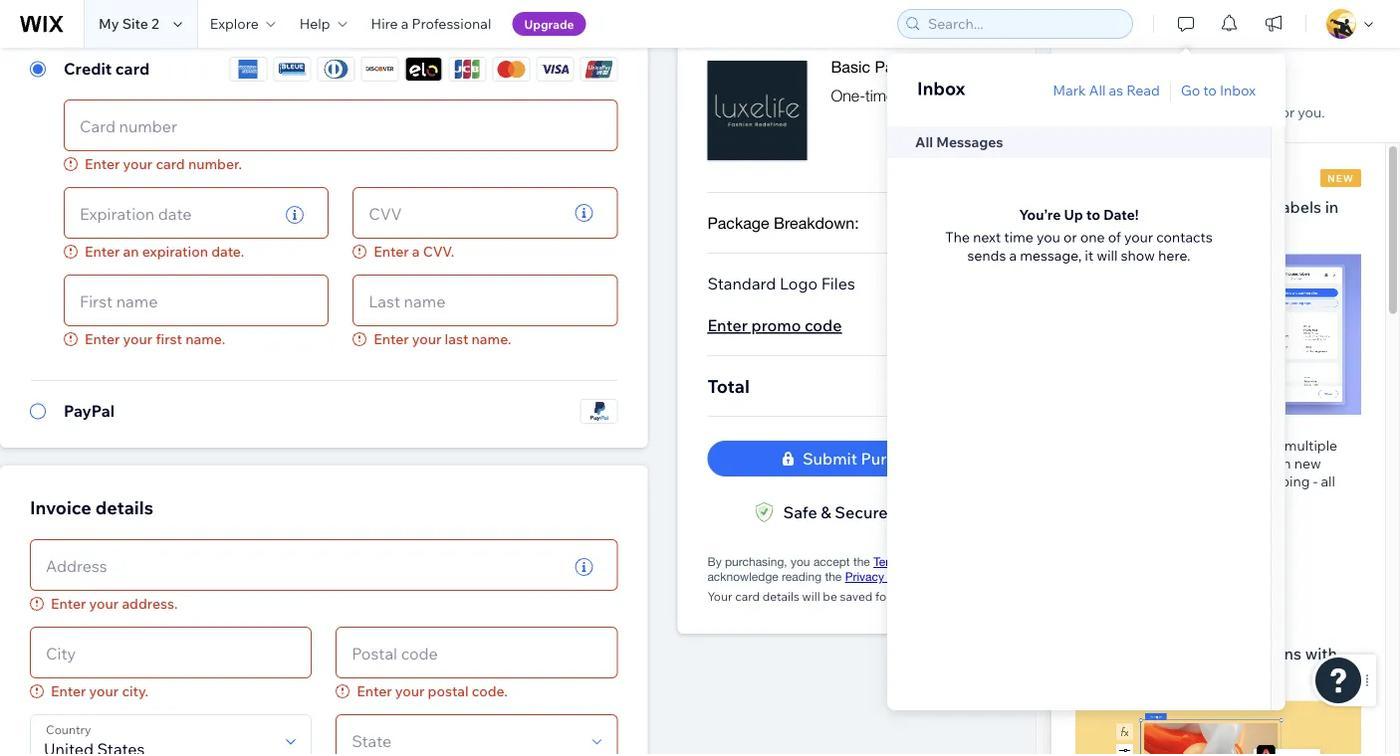 Task type: vqa. For each thing, say whether or not it's contained in the screenshot.
CARD
yes



Task type: locate. For each thing, give the bounding box(es) containing it.
it
[[1085, 247, 1094, 264]]

purchases.
[[930, 590, 991, 605]]

1 horizontal spatial inbox
[[1220, 82, 1256, 99]]

from
[[1076, 491, 1106, 508]]

and down latest
[[1112, 221, 1140, 241]]

labels inside you can now purchase and print multiple shipping labels at once and reach new locations with international shipping - all from your wix dashboard.
[[1135, 455, 1173, 473]]

details
[[95, 497, 153, 519], [763, 590, 800, 605]]

0 vertical spatial you
[[1037, 228, 1061, 246]]

details down reading
[[763, 590, 800, 605]]

1 horizontal spatial for
[[1277, 104, 1295, 121]]

for
[[1277, 104, 1295, 121], [875, 590, 891, 605]]

enter left city.
[[51, 684, 86, 701]]

hire
[[371, 15, 398, 32]]

adobe
[[1076, 668, 1126, 688]]

your for enter your first name.
[[123, 331, 153, 349]]

ship
[[1144, 221, 1175, 241]]

enter for enter your postal code.
[[357, 684, 392, 701]]

1 horizontal spatial the
[[853, 556, 870, 570]]

a left cvv.
[[412, 244, 420, 261]]

0 horizontal spatial to
[[1086, 206, 1100, 223]]

0 vertical spatial will
[[1097, 247, 1118, 264]]

the
[[853, 556, 870, 570], [825, 571, 842, 585]]

1 horizontal spatial time
[[1004, 228, 1034, 246]]

package
[[875, 58, 937, 77], [708, 214, 769, 233]]

contacts
[[1157, 228, 1213, 246]]

future
[[894, 590, 928, 605]]

with
[[1138, 473, 1165, 491], [1305, 644, 1338, 664]]

labels
[[1277, 197, 1322, 217], [1135, 455, 1173, 473]]

labels inside the latest on shippo: print labels in bulk and ship globally
[[1277, 197, 1322, 217]]

enter left cvv.
[[374, 244, 409, 261]]

your for enter your address.
[[89, 596, 119, 613]]

you
[[1037, 228, 1061, 246], [791, 556, 810, 570]]

card right credit
[[115, 59, 150, 79]]

code.
[[472, 684, 508, 701]]

0 vertical spatial to
[[1203, 82, 1217, 99]]

1 horizontal spatial you
[[1037, 228, 1061, 246]]

enter a cvv.
[[374, 244, 455, 261]]

your for enter your city.
[[89, 684, 119, 701]]

Address text field
[[40, 541, 560, 591]]

the
[[1076, 197, 1104, 217], [945, 228, 970, 246]]

cvv.
[[423, 244, 455, 261]]

and inside and acknowledge reading the
[[947, 556, 967, 570]]

time down you're
[[1004, 228, 1034, 246]]

inbox up all messages
[[917, 77, 965, 100]]

the down accept at the right
[[825, 571, 842, 585]]

mark all as read button
[[1053, 82, 1160, 100]]

to right up
[[1086, 206, 1100, 223]]

enter your last name.
[[374, 331, 511, 349]]

or
[[1064, 228, 1077, 246]]

the up privacy
[[853, 556, 870, 570]]

1 vertical spatial shipping
[[1254, 473, 1310, 491]]

show
[[1121, 247, 1155, 264]]

None telephone field
[[74, 189, 271, 239]]

all left messages
[[915, 133, 933, 151]]

all left as
[[1089, 82, 1106, 99]]

time
[[866, 87, 895, 106], [1004, 228, 1034, 246]]

0 horizontal spatial a
[[401, 15, 409, 32]]

1 vertical spatial to
[[1086, 206, 1100, 223]]

enter for enter your first name.
[[85, 331, 120, 349]]

time down basic
[[866, 87, 895, 106]]

enter left last
[[374, 331, 409, 349]]

logo
[[780, 274, 818, 294]]

0 vertical spatial card
[[115, 59, 150, 79]]

payment up use
[[892, 503, 958, 523]]

the inside you're up to date! the next time you or one of your contacts sends a message, it will show here.
[[945, 228, 970, 246]]

now
[[1129, 437, 1156, 455]]

card down acknowledge
[[735, 590, 760, 605]]

0 vertical spatial for
[[1277, 104, 1295, 121]]

0 horizontal spatial for
[[875, 590, 891, 605]]

hire a professional
[[371, 15, 491, 32]]

with up wix
[[1138, 473, 1165, 491]]

new releases product updates, personalized for you.
[[1076, 75, 1325, 121]]

international
[[1169, 473, 1251, 491]]

creations
[[1232, 644, 1302, 664]]

with right creations
[[1305, 644, 1338, 664]]

your left address.
[[89, 596, 119, 613]]

0 vertical spatial of
[[1108, 228, 1121, 246]]

and right "once"
[[1227, 455, 1252, 473]]

1 horizontal spatial name.
[[472, 331, 511, 349]]

a for cvv.
[[412, 244, 420, 261]]

Postal code text field
[[346, 629, 608, 679]]

enter your city.
[[51, 684, 149, 701]]

package up standard
[[708, 214, 769, 233]]

and right use
[[947, 556, 967, 570]]

your down the locations
[[1110, 491, 1139, 508]]

enhance
[[1076, 644, 1140, 664]]

digital
[[1181, 644, 1228, 664]]

upgrade
[[524, 16, 574, 31]]

will left be
[[802, 590, 820, 605]]

1 vertical spatial package
[[708, 214, 769, 233]]

2
[[151, 15, 159, 32]]

enter for enter your city.
[[51, 684, 86, 701]]

details right 'invoice'
[[95, 497, 153, 519]]

enter
[[85, 156, 120, 173], [85, 244, 120, 261], [374, 244, 409, 261], [708, 316, 748, 336], [85, 331, 120, 349], [374, 331, 409, 349], [51, 596, 86, 613], [51, 684, 86, 701], [357, 684, 392, 701]]

enter left address.
[[51, 596, 86, 613]]

and acknowledge reading the
[[708, 556, 967, 585]]

your up show
[[1124, 228, 1153, 246]]

help button
[[288, 0, 359, 48]]

message,
[[1020, 247, 1082, 264]]

0 horizontal spatial the
[[825, 571, 842, 585]]

standard
[[708, 274, 776, 294]]

1 horizontal spatial a
[[412, 244, 420, 261]]

1 horizontal spatial all
[[1089, 82, 1106, 99]]

enter your card number.
[[85, 156, 242, 173]]

a for professional
[[401, 15, 409, 32]]

0 horizontal spatial package
[[708, 214, 769, 233]]

0 vertical spatial package
[[875, 58, 937, 77]]

in
[[1325, 197, 1339, 217]]

1 vertical spatial the
[[825, 571, 842, 585]]

shipping up the locations
[[1076, 455, 1132, 473]]

enter for enter your last name.
[[374, 331, 409, 349]]

1 vertical spatial of
[[909, 556, 919, 570]]

standard logo files
[[708, 274, 855, 294]]

your left first
[[123, 331, 153, 349]]

your left last
[[412, 331, 442, 349]]

card for credit card
[[115, 59, 150, 79]]

to right go
[[1203, 82, 1217, 99]]

terms
[[874, 556, 906, 570]]

0 horizontal spatial all
[[915, 133, 933, 151]]

all inside button
[[1089, 82, 1106, 99]]

payment up all messages
[[899, 87, 960, 106]]

go
[[1181, 82, 1200, 99]]

0 vertical spatial with
[[1138, 473, 1165, 491]]

of right one
[[1108, 228, 1121, 246]]

read
[[1127, 82, 1160, 99]]

0 horizontal spatial name.
[[185, 331, 225, 349]]

package right basic
[[875, 58, 937, 77]]

2 horizontal spatial a
[[1009, 247, 1017, 264]]

the left next
[[945, 228, 970, 246]]

name. right last
[[472, 331, 511, 349]]

for left you.
[[1277, 104, 1295, 121]]

1 vertical spatial details
[[763, 590, 800, 605]]

you up reading
[[791, 556, 810, 570]]

name. right first
[[185, 331, 225, 349]]

0 vertical spatial the
[[853, 556, 870, 570]]

latest
[[1108, 197, 1150, 217]]

1 horizontal spatial with
[[1305, 644, 1338, 664]]

0 horizontal spatial will
[[802, 590, 820, 605]]

time inside basic package one-time payment
[[866, 87, 895, 106]]

will
[[1097, 247, 1118, 264], [802, 590, 820, 605]]

for down the privacy policy link
[[875, 590, 891, 605]]

0 horizontal spatial with
[[1138, 473, 1165, 491]]

safe
[[783, 503, 817, 523]]

my
[[99, 15, 119, 32]]

1 horizontal spatial package
[[875, 58, 937, 77]]

Search... field
[[922, 10, 1126, 38]]

0 horizontal spatial the
[[945, 228, 970, 246]]

locations
[[1076, 473, 1135, 491]]

card left number.
[[156, 156, 185, 173]]

0 horizontal spatial card
[[115, 59, 150, 79]]

shippo:
[[1176, 197, 1234, 217]]

a right hire on the left top
[[401, 15, 409, 32]]

enter left first
[[85, 331, 120, 349]]

files
[[821, 274, 855, 294]]

enter inside button
[[708, 316, 748, 336]]

and left print
[[1223, 437, 1247, 455]]

0 vertical spatial labels
[[1277, 197, 1322, 217]]

1 horizontal spatial of
[[1108, 228, 1121, 246]]

0 vertical spatial payment
[[899, 87, 960, 106]]

paypal
[[64, 402, 115, 422]]

inbox up personalized
[[1220, 82, 1256, 99]]

1 vertical spatial labels
[[1135, 455, 1173, 473]]

messages
[[936, 133, 1003, 151]]

2 horizontal spatial card
[[735, 590, 760, 605]]

shipping down reach on the bottom right
[[1254, 473, 1310, 491]]

a
[[401, 15, 409, 32], [412, 244, 420, 261], [1009, 247, 1017, 264]]

expiration
[[142, 244, 208, 261]]

upgrade button
[[512, 12, 586, 36]]

1 horizontal spatial the
[[1076, 197, 1104, 217]]

your left postal at the left bottom of page
[[395, 684, 425, 701]]

0 vertical spatial shipping
[[1076, 455, 1132, 473]]

0 vertical spatial details
[[95, 497, 153, 519]]

you
[[1076, 437, 1100, 455]]

0 horizontal spatial labels
[[1135, 455, 1173, 473]]

1 vertical spatial with
[[1305, 644, 1338, 664]]

name. for enter your last name.
[[472, 331, 511, 349]]

0 vertical spatial the
[[1076, 197, 1104, 217]]

you.
[[1298, 104, 1325, 121]]

1 name. from the left
[[185, 331, 225, 349]]

a right the sends
[[1009, 247, 1017, 264]]

1 vertical spatial the
[[945, 228, 970, 246]]

time inside you're up to date! the next time you or one of your contacts sends a message, it will show here.
[[1004, 228, 1034, 246]]

0 vertical spatial all
[[1089, 82, 1106, 99]]

accept
[[814, 556, 850, 570]]

1 vertical spatial all
[[915, 133, 933, 151]]

the inside the latest on shippo: print labels in bulk and ship globally
[[1076, 197, 1104, 217]]

the up bulk on the right top of the page
[[1076, 197, 1104, 217]]

1 vertical spatial time
[[1004, 228, 1034, 246]]

1 horizontal spatial will
[[1097, 247, 1118, 264]]

0 vertical spatial time
[[866, 87, 895, 106]]

enter left an
[[85, 244, 120, 261]]

purchase
[[861, 450, 931, 470]]

payment inside basic package one-time payment
[[899, 87, 960, 106]]

of up policy
[[909, 556, 919, 570]]

enter down standard
[[708, 316, 748, 336]]

dashboard.
[[1169, 491, 1242, 508]]

policy
[[888, 571, 920, 585]]

1 horizontal spatial to
[[1203, 82, 1217, 99]]

all messages
[[915, 133, 1003, 151]]

the inside and acknowledge reading the
[[825, 571, 842, 585]]

all
[[1089, 82, 1106, 99], [915, 133, 933, 151]]

None field
[[40, 717, 277, 755], [346, 717, 583, 755], [40, 717, 277, 755], [346, 717, 583, 755]]

your for enter your last name.
[[412, 331, 442, 349]]

enter your first name.
[[85, 331, 225, 349]]

enter left postal at the left bottom of page
[[357, 684, 392, 701]]

1 horizontal spatial shipping
[[1254, 473, 1310, 491]]

total
[[708, 375, 750, 398]]

of
[[1108, 228, 1121, 246], [909, 556, 919, 570]]

personalized
[[1190, 104, 1273, 121]]

labels left the in
[[1277, 197, 1322, 217]]

City text field
[[40, 629, 302, 679]]

credit
[[64, 59, 112, 79]]

2 name. from the left
[[472, 331, 511, 349]]

inbox
[[917, 77, 965, 100], [1220, 82, 1256, 99]]

with inside you can now purchase and print multiple shipping labels at once and reach new locations with international shipping - all from your wix dashboard.
[[1138, 473, 1165, 491]]

labels down now
[[1135, 455, 1173, 473]]

inbox inside button
[[1220, 82, 1256, 99]]

1 vertical spatial card
[[156, 156, 185, 173]]

your up express
[[1144, 644, 1177, 664]]

0 horizontal spatial you
[[791, 556, 810, 570]]

0 horizontal spatial time
[[866, 87, 895, 106]]

with inside enhance your digital creations with adobe express
[[1305, 644, 1338, 664]]

your inside enhance your digital creations with adobe express
[[1144, 644, 1177, 664]]

1 vertical spatial payment
[[892, 503, 958, 523]]

postal
[[428, 684, 469, 701]]

your left number.
[[123, 156, 153, 173]]

enter down credit card at the top left of the page
[[85, 156, 120, 173]]

on
[[1153, 197, 1172, 217]]

your left city.
[[89, 684, 119, 701]]

enter an expiration date.
[[85, 244, 244, 261]]

you up message,
[[1037, 228, 1061, 246]]

2 vertical spatial card
[[735, 590, 760, 605]]

1 horizontal spatial labels
[[1277, 197, 1322, 217]]

credit card
[[64, 59, 150, 79]]

will right it
[[1097, 247, 1118, 264]]

submit purchase
[[803, 450, 931, 470]]



Task type: describe. For each thing, give the bounding box(es) containing it.
enter for enter your card number.
[[85, 156, 120, 173]]

-
[[1313, 473, 1318, 491]]

saved
[[840, 590, 873, 605]]

to inside button
[[1203, 82, 1217, 99]]

you're
[[1019, 206, 1061, 223]]

site
[[122, 15, 148, 32]]

new
[[1328, 172, 1354, 184]]

an
[[123, 244, 139, 261]]

and inside the latest on shippo: print labels in bulk and ship globally
[[1112, 221, 1140, 241]]

will inside you're up to date! the next time you or one of your contacts sends a message, it will show here.
[[1097, 247, 1118, 264]]

use
[[923, 556, 944, 570]]

your card details will be saved for future purchases.
[[708, 590, 991, 605]]

reach
[[1255, 455, 1291, 473]]

you're up to date! the next time you or one of your contacts sends a message, it will show here.
[[945, 206, 1213, 264]]

enter your postal code.
[[357, 684, 508, 701]]

reading
[[782, 571, 822, 585]]

go to inbox button
[[1181, 82, 1256, 100]]

professional
[[412, 15, 491, 32]]

enter for enter a cvv.
[[374, 244, 409, 261]]

0 horizontal spatial shipping
[[1076, 455, 1132, 473]]

1 vertical spatial you
[[791, 556, 810, 570]]

all
[[1321, 473, 1335, 491]]

purchasing,
[[725, 556, 787, 570]]

terms of use link
[[874, 556, 944, 570]]

to inside you're up to date! the next time you or one of your contacts sends a message, it will show here.
[[1086, 206, 1100, 223]]

name. for enter your first name.
[[185, 331, 225, 349]]

submit purchase button
[[708, 442, 1006, 478]]

you inside you're up to date! the next time you or one of your contacts sends a message, it will show here.
[[1037, 228, 1061, 246]]

first
[[156, 331, 182, 349]]

for inside new releases product updates, personalized for you.
[[1277, 104, 1295, 121]]

enter your address.
[[51, 596, 178, 613]]

your inside you can now purchase and print multiple shipping labels at once and reach new locations with international shipping - all from your wix dashboard.
[[1110, 491, 1139, 508]]

the latest on shippo: print labels in bulk and ship globally
[[1076, 197, 1339, 241]]

First name text field
[[74, 276, 319, 326]]

card for your card details will be saved for future purchases.
[[735, 590, 760, 605]]

wix
[[1142, 491, 1166, 508]]

package inside basic package one-time payment
[[875, 58, 937, 77]]

date!
[[1104, 206, 1139, 223]]

privacy policy link
[[845, 571, 920, 585]]

enter for enter an expiration date.
[[85, 244, 120, 261]]

of inside you're up to date! the next time you or one of your contacts sends a message, it will show here.
[[1108, 228, 1121, 246]]

submit
[[803, 450, 857, 470]]

by
[[708, 556, 722, 570]]

invoice
[[30, 497, 91, 519]]

your for enter your card number.
[[123, 156, 153, 173]]

next
[[973, 228, 1001, 246]]

safe & secure payment
[[783, 503, 958, 523]]

basic package one-time payment
[[831, 58, 960, 106]]

print
[[1250, 437, 1281, 455]]

package breakdown:
[[708, 214, 859, 233]]

city.
[[122, 684, 149, 701]]

privacy policy
[[845, 571, 920, 585]]

once
[[1192, 455, 1224, 473]]

date.
[[211, 244, 244, 261]]

you can now purchase and print multiple shipping labels at once and reach new locations with international shipping - all from your wix dashboard.
[[1076, 437, 1338, 508]]

address.
[[122, 596, 178, 613]]

print
[[1238, 197, 1274, 217]]

multiple
[[1285, 437, 1338, 455]]

up
[[1064, 206, 1083, 223]]

at
[[1176, 455, 1189, 473]]

mark all as read
[[1053, 82, 1160, 99]]

your for enhance your digital creations with adobe express
[[1144, 644, 1177, 664]]

secure
[[835, 503, 888, 523]]

last
[[445, 331, 468, 349]]

can
[[1103, 437, 1126, 455]]

your inside you're up to date! the next time you or one of your contacts sends a message, it will show here.
[[1124, 228, 1153, 246]]

purchase
[[1160, 437, 1220, 455]]

explore
[[210, 15, 259, 32]]

enter for enter promo code
[[708, 316, 748, 336]]

privacy
[[845, 571, 884, 585]]

be
[[823, 590, 837, 605]]

1 vertical spatial will
[[802, 590, 820, 605]]

bulk
[[1076, 221, 1108, 241]]

enter promo code button
[[708, 314, 842, 338]]

new
[[1294, 455, 1321, 473]]

by purchasing, you accept the terms of use
[[708, 556, 944, 570]]

updates,
[[1131, 104, 1187, 121]]

basic
[[831, 58, 871, 77]]

mark
[[1053, 82, 1086, 99]]

new
[[1076, 75, 1114, 98]]

invoice details
[[30, 497, 153, 519]]

a inside you're up to date! the next time you or one of your contacts sends a message, it will show here.
[[1009, 247, 1017, 264]]

0 horizontal spatial inbox
[[917, 77, 965, 100]]

Last name text field
[[363, 276, 608, 326]]

enhance your digital creations with adobe express
[[1076, 644, 1338, 688]]

your for enter your postal code.
[[395, 684, 425, 701]]

1 horizontal spatial details
[[763, 590, 800, 605]]

one
[[1080, 228, 1105, 246]]

1 vertical spatial for
[[875, 590, 891, 605]]

1 horizontal spatial card
[[156, 156, 185, 173]]

help
[[299, 15, 330, 32]]

releases
[[1118, 75, 1193, 98]]

0 horizontal spatial details
[[95, 497, 153, 519]]

as
[[1109, 82, 1123, 99]]

0 horizontal spatial of
[[909, 556, 919, 570]]

my site 2
[[99, 15, 159, 32]]

enter promo code
[[708, 316, 842, 336]]

enter for enter your address.
[[51, 596, 86, 613]]



